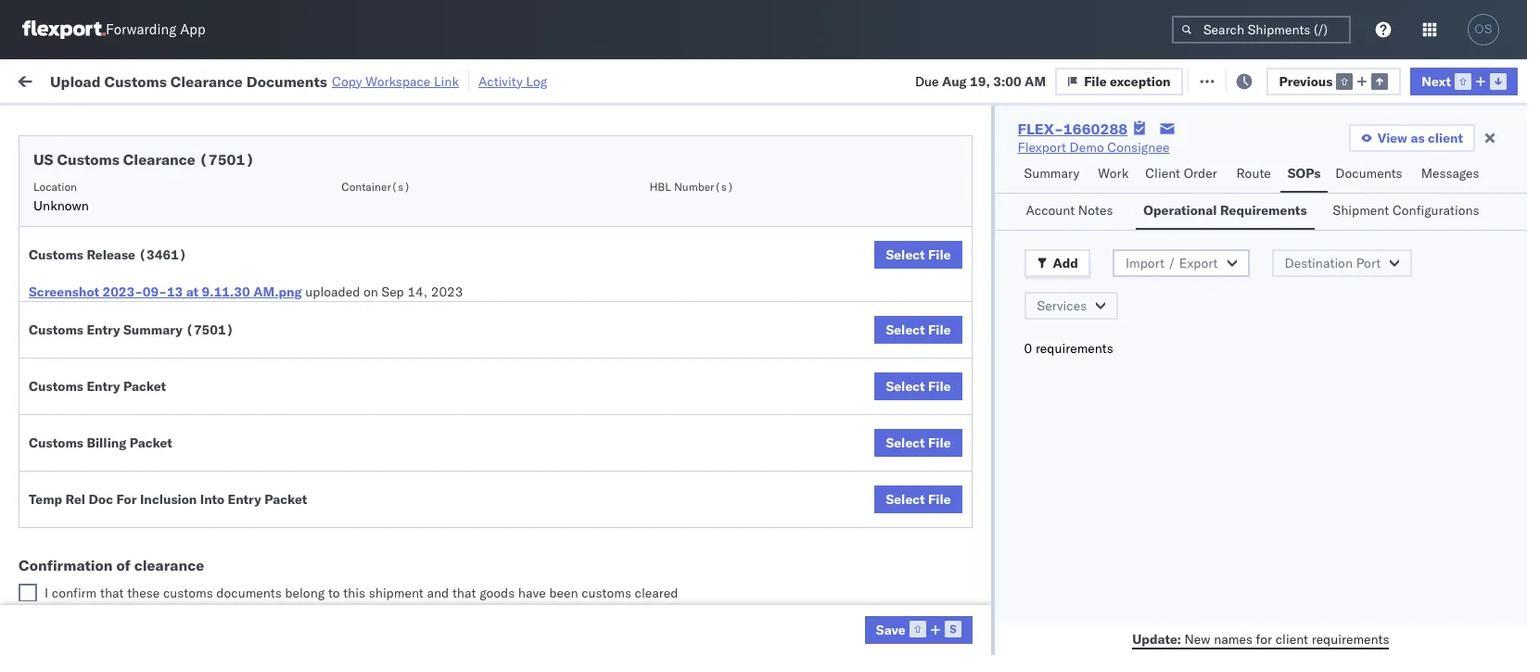 Task type: vqa. For each thing, say whether or not it's contained in the screenshot.
the Summary in the Summary "BUTTON"
no



Task type: locate. For each thing, give the bounding box(es) containing it.
2 vertical spatial hlxu6269489,
[[1241, 267, 1336, 284]]

1 vertical spatial hlxu6269489,
[[1241, 226, 1336, 243]]

1 vertical spatial test123456
[[1263, 227, 1341, 243]]

1 vertical spatial demo
[[740, 594, 774, 611]]

2022 for 3rd schedule pickup from los angeles, ca button from the bottom
[[429, 349, 461, 366]]

consignee up save button
[[894, 594, 957, 611]]

confirm up the confirmation
[[43, 502, 90, 519]]

0 vertical spatial clearance
[[170, 72, 243, 90]]

1 horizontal spatial documents
[[246, 72, 327, 90]]

import up ready
[[158, 72, 200, 89]]

schedule down screenshot
[[43, 307, 98, 324]]

ocean
[[728, 186, 766, 203], [568, 227, 606, 243], [728, 227, 766, 243], [849, 227, 887, 243], [849, 268, 887, 284], [849, 308, 887, 325], [568, 349, 606, 366], [728, 349, 766, 366], [849, 349, 887, 366], [568, 390, 606, 407], [728, 390, 766, 407], [849, 390, 887, 407], [849, 431, 887, 447], [568, 472, 606, 488], [728, 472, 766, 488], [849, 472, 887, 488], [568, 512, 606, 529], [728, 512, 766, 529], [849, 512, 887, 529], [568, 594, 606, 611]]

2:59 down "uploaded"
[[299, 308, 327, 325]]

am down "uploaded"
[[330, 308, 351, 325]]

configurations
[[1393, 202, 1480, 219]]

est, for 9,
[[355, 390, 382, 407]]

dec for 14,
[[386, 472, 410, 488]]

1 schedule delivery appointment button from the top
[[43, 184, 228, 204]]

belong
[[285, 585, 325, 602]]

2 vertical spatial hlxu8034992
[[1339, 267, 1430, 284]]

2 edt, from the top
[[355, 227, 383, 243]]

0 horizontal spatial numbers
[[1143, 159, 1188, 172]]

5 select file from the top
[[886, 492, 951, 508]]

flex-2130387 button
[[994, 630, 1124, 656], [994, 630, 1124, 656]]

1 schedule from the top
[[43, 185, 98, 202]]

schedule up screenshot
[[43, 257, 98, 274]]

am right the 3:00
[[1025, 73, 1046, 89]]

schedule down unknown
[[43, 217, 98, 233]]

1 vertical spatial packet
[[130, 435, 172, 452]]

pickup for 1st schedule pickup from los angeles, ca button from the bottom of the page
[[101, 584, 141, 600]]

pickup up release
[[101, 217, 141, 233]]

los left the into
[[167, 502, 188, 519]]

0 horizontal spatial exception
[[1110, 73, 1171, 89]]

appointment down us customs clearance (7501)
[[152, 185, 228, 202]]

documents up in
[[246, 72, 327, 90]]

1 schedule pickup from los angeles, ca from the top
[[43, 217, 250, 252]]

import for import work
[[158, 72, 200, 89]]

flexport demo consignee up integration
[[688, 594, 840, 611]]

packet up 7:00
[[264, 492, 307, 508]]

us customs clearance (7501)
[[33, 150, 254, 169]]

1 test123456 from the top
[[1263, 186, 1341, 203]]

for left work, on the top of the page
[[178, 115, 193, 128]]

clearance for upload customs clearance documents
[[144, 380, 203, 396]]

clearance down ready
[[123, 150, 196, 169]]

flex- up 0 at the right of page
[[1024, 308, 1064, 325]]

ca
[[43, 235, 60, 252], [43, 276, 60, 293], [43, 358, 60, 374], [43, 439, 60, 456], [43, 521, 60, 537], [43, 602, 60, 619]]

2 test123456 from the top
[[1263, 227, 1341, 243]]

nov for schedule pickup from los angeles, ca link related to fourth schedule pickup from los angeles, ca button from the bottom
[[387, 268, 411, 284]]

1 select from the top
[[886, 247, 925, 263]]

schedule delivery appointment button up for
[[43, 470, 228, 490]]

1 vertical spatial confirm
[[43, 552, 90, 569]]

2 flex-1846748 from the top
[[1024, 227, 1120, 243]]

entry for packet
[[87, 378, 120, 395]]

2 select file button from the top
[[875, 316, 962, 344]]

los for confirm pickup from los angeles, ca button
[[167, 502, 188, 519]]

1 horizontal spatial exception
[[1236, 72, 1297, 89]]

customs up billing
[[88, 380, 140, 396]]

0 vertical spatial (7501)
[[199, 150, 254, 169]]

copy workspace link button
[[332, 73, 459, 89]]

2:59 left sep
[[299, 268, 327, 284]]

1 vertical spatial ceau7522281, hlxu6269489, hlxu8034992
[[1143, 226, 1430, 243]]

schedule down the confirmation
[[43, 584, 98, 600]]

3:00
[[993, 73, 1022, 89]]

2 confirm from the top
[[43, 552, 90, 569]]

documents for upload customs clearance documents
[[43, 398, 110, 415]]

packet right billing
[[130, 435, 172, 452]]

activity log button
[[479, 70, 547, 92]]

file for temp rel doc for inclusion into entry packet
[[928, 492, 951, 508]]

1 2:59 am edt, nov 5, 2022 from the top
[[299, 186, 461, 203]]

select file
[[886, 247, 951, 263], [886, 322, 951, 338], [886, 378, 951, 395], [886, 435, 951, 452], [886, 492, 951, 508]]

1 vertical spatial requirements
[[1312, 631, 1390, 648]]

at right 13
[[186, 284, 199, 300]]

demo left bookings
[[740, 594, 774, 611]]

schedule pickup from los angeles, ca button
[[43, 216, 263, 255], [43, 256, 263, 295], [43, 338, 263, 377], [43, 420, 263, 459], [43, 583, 263, 622]]

summary up account notes
[[1024, 165, 1080, 182]]

0 horizontal spatial for
[[178, 115, 193, 128]]

upload for upload customs clearance documents copy workspace link
[[50, 72, 101, 90]]

1 vertical spatial documents
[[1336, 165, 1403, 182]]

ca down customs release (3461)
[[43, 276, 60, 293]]

2 vertical spatial schedule delivery appointment button
[[43, 470, 228, 490]]

0 vertical spatial 2023
[[431, 284, 463, 300]]

0 vertical spatial test123456
[[1263, 186, 1341, 203]]

3 edt, from the top
[[355, 268, 383, 284]]

flex-1846748 up "0 requirements"
[[1024, 308, 1120, 325]]

2022 for confirm pickup from los angeles, ca button
[[435, 512, 468, 529]]

entry for summary
[[87, 322, 120, 338]]

1 vertical spatial at
[[186, 284, 199, 300]]

1 horizontal spatial import
[[1126, 255, 1165, 272]]

est, left jan
[[355, 594, 382, 611]]

confirm delivery link
[[43, 551, 141, 570]]

los
[[175, 217, 196, 233], [175, 257, 196, 274], [175, 339, 196, 356], [175, 421, 196, 437], [167, 502, 188, 519], [175, 584, 196, 600]]

2:59 left container(s) on the left of the page
[[299, 186, 327, 203]]

customs release (3461)
[[29, 247, 187, 263]]

summary inside button
[[1024, 165, 1080, 182]]

select file for customs billing packet
[[886, 435, 951, 452]]

message (0)
[[250, 72, 326, 89]]

0 vertical spatial demo
[[1070, 139, 1104, 156]]

0 vertical spatial appointment
[[152, 185, 228, 202]]

track
[[473, 72, 503, 89]]

pickup down customs entry summary (7501)
[[101, 339, 141, 356]]

link
[[434, 73, 459, 89]]

1846748
[[1064, 186, 1120, 203], [1064, 227, 1120, 243], [1064, 268, 1120, 284], [1064, 308, 1120, 325], [1064, 349, 1120, 366]]

1 horizontal spatial for
[[1256, 631, 1272, 648]]

2:59
[[299, 186, 327, 203], [299, 227, 327, 243], [299, 268, 327, 284], [299, 308, 327, 325], [299, 349, 327, 366], [299, 472, 327, 488], [299, 594, 327, 611]]

schedule pickup from los angeles, ca link
[[43, 216, 263, 253], [43, 256, 263, 294], [43, 338, 263, 375], [43, 420, 263, 457], [43, 583, 263, 620]]

7:00 pm est, dec 23, 2022
[[299, 512, 468, 529]]

flex-1846748 for schedule pickup from los angeles, ca link related to fifth schedule pickup from los angeles, ca button from the bottom
[[1024, 227, 1120, 243]]

demo down 1660288
[[1070, 139, 1104, 156]]

schedule delivery appointment down us customs clearance (7501)
[[43, 185, 228, 202]]

0 vertical spatial account
[[1026, 202, 1075, 219]]

that right and
[[452, 585, 476, 602]]

customs billing packet
[[29, 435, 172, 452]]

4 schedule pickup from los angeles, ca link from the top
[[43, 420, 263, 457]]

2 vertical spatial schedule delivery appointment link
[[43, 470, 228, 488]]

hlxu8034992
[[1339, 185, 1430, 202], [1339, 226, 1430, 243], [1339, 267, 1430, 284]]

2:59 am edt, nov 5, 2022 for 3rd schedule pickup from los angeles, ca button from the bottom
[[299, 349, 461, 366]]

1 confirm from the top
[[43, 502, 90, 519]]

my work
[[19, 67, 101, 93]]

delivery for confirm delivery link
[[93, 552, 141, 569]]

account inside button
[[1026, 202, 1075, 219]]

2 schedule delivery appointment button from the top
[[43, 307, 228, 327]]

select for customs entry packet
[[886, 378, 925, 395]]

2 2:59 from the top
[[299, 227, 327, 243]]

2 2:59 am edt, nov 5, 2022 from the top
[[299, 227, 461, 243]]

am left sep
[[330, 268, 351, 284]]

los down clearance on the bottom left
[[175, 584, 196, 600]]

2:59 left to
[[299, 594, 327, 611]]

3 schedule from the top
[[43, 257, 98, 274]]

add
[[1053, 255, 1078, 272]]

my
[[19, 67, 48, 93]]

los inside confirm pickup from los angeles, ca
[[167, 502, 188, 519]]

upload customs clearance documents
[[43, 380, 203, 415]]

i confirm that these customs documents belong to this shipment and that goods have been customs cleared
[[45, 585, 678, 602]]

2 schedule delivery appointment link from the top
[[43, 307, 228, 325]]

5 5, from the top
[[414, 349, 426, 366]]

sep
[[382, 284, 404, 300]]

4 1846748 from the top
[[1064, 308, 1120, 325]]

0 horizontal spatial client
[[1276, 631, 1309, 648]]

schedule pickup from los angeles, ca link for fourth schedule pickup from los angeles, ca button from the bottom
[[43, 256, 263, 294]]

upload up by:
[[50, 72, 101, 90]]

1 that from the left
[[100, 585, 124, 602]]

0 horizontal spatial customs
[[163, 585, 213, 602]]

0 horizontal spatial account
[[904, 635, 953, 651]]

edt, for 3rd schedule pickup from los angeles, ca button from the bottom's schedule pickup from los angeles, ca link
[[355, 349, 383, 366]]

3 flex-1846748 from the top
[[1024, 268, 1120, 284]]

pickup for fifth schedule pickup from los angeles, ca button from the bottom
[[101, 217, 141, 233]]

2022 for fourth schedule pickup from los angeles, ca button from the bottom
[[429, 268, 461, 284]]

205 on track
[[427, 72, 503, 89]]

7 2:59 from the top
[[299, 594, 327, 611]]

numbers inside 'container numbers'
[[1143, 159, 1188, 172]]

flex-
[[1018, 120, 1064, 138], [1024, 186, 1064, 203], [1024, 227, 1064, 243], [1024, 268, 1064, 284], [1024, 308, 1064, 325], [1024, 349, 1064, 366], [1024, 635, 1064, 651]]

2 appointment from the top
[[152, 307, 228, 324]]

0 vertical spatial schedule delivery appointment link
[[43, 184, 228, 203]]

1 horizontal spatial demo
[[1070, 139, 1104, 156]]

select file button for customs entry summary (7501)
[[875, 316, 962, 344]]

9 resize handle column header from the left
[[1463, 144, 1486, 656]]

2:59 up "uploaded"
[[299, 227, 327, 243]]

pickup up 2023-
[[101, 257, 141, 274]]

los up 13
[[175, 257, 196, 274]]

numbers right the sops
[[1331, 151, 1376, 165]]

1 schedule pickup from los angeles, ca button from the top
[[43, 216, 263, 255]]

1 vertical spatial entry
[[87, 378, 120, 395]]

ca for 1st schedule pickup from los angeles, ca button from the bottom of the page's schedule pickup from los angeles, ca link
[[43, 602, 60, 619]]

schedule down us
[[43, 185, 98, 202]]

1 horizontal spatial client
[[1428, 130, 1463, 147]]

0 vertical spatial ceau7522281, hlxu6269489, hlxu8034992
[[1143, 185, 1430, 202]]

select for customs release (3461)
[[886, 247, 925, 263]]

0 horizontal spatial that
[[100, 585, 124, 602]]

5 edt, from the top
[[355, 349, 383, 366]]

1 vertical spatial schedule delivery appointment button
[[43, 307, 228, 327]]

client
[[1428, 130, 1463, 147], [1276, 631, 1309, 648]]

5 fcl from the top
[[609, 512, 632, 529]]

upload customs clearance documents copy workspace link
[[50, 72, 459, 90]]

am
[[1025, 73, 1046, 89], [330, 186, 351, 203], [330, 227, 351, 243], [330, 268, 351, 284], [330, 308, 351, 325], [330, 349, 351, 366], [330, 390, 351, 407], [330, 472, 351, 488], [330, 594, 351, 611]]

est, for 23,
[[354, 512, 381, 529]]

packet for customs entry packet
[[123, 378, 166, 395]]

(7501) down status ready for work, blocked, in progress
[[199, 150, 254, 169]]

fcl for 3rd 'schedule delivery appointment' link from the top of the page
[[609, 472, 632, 488]]

1 ceau7522281, hlxu6269489, hlxu8034992 from the top
[[1143, 185, 1430, 202]]

1 vertical spatial 14,
[[413, 472, 433, 488]]

1 horizontal spatial customs
[[582, 585, 631, 602]]

hlxu6269489,
[[1241, 185, 1336, 202], [1241, 226, 1336, 243], [1241, 267, 1336, 284]]

3 ocean fcl from the top
[[568, 390, 632, 407]]

0 vertical spatial flexport
[[1018, 139, 1066, 156]]

packet for customs billing packet
[[130, 435, 172, 452]]

0 horizontal spatial import
[[158, 72, 200, 89]]

759 at risk
[[342, 72, 406, 89]]

file exception
[[1210, 72, 1297, 89], [1084, 73, 1171, 89]]

ca down i
[[43, 602, 60, 619]]

0 horizontal spatial work
[[203, 72, 235, 89]]

1 horizontal spatial work
[[1098, 165, 1129, 182]]

4 select from the top
[[886, 435, 925, 452]]

schedule delivery appointment for 3rd 'schedule delivery appointment' link from the top of the page
[[43, 471, 228, 487]]

0 vertical spatial entry
[[87, 322, 120, 338]]

flexport. image
[[22, 20, 106, 39]]

3 ca from the top
[[43, 358, 60, 374]]

0 vertical spatial upload
[[50, 72, 101, 90]]

2 vertical spatial clearance
[[144, 380, 203, 396]]

6 fcl from the top
[[609, 594, 632, 611]]

forwarding app link
[[22, 20, 206, 39]]

4 ca from the top
[[43, 439, 60, 456]]

4 select file button from the top
[[875, 429, 962, 457]]

confirm delivery
[[43, 552, 141, 569]]

flex-1846748 up services button
[[1024, 268, 1120, 284]]

as
[[1411, 130, 1425, 147]]

ocean fcl for upload customs clearance documents button
[[568, 390, 632, 407]]

4 schedule pickup from los angeles, ca button from the top
[[43, 420, 263, 459]]

appointment for 1st 'schedule delivery appointment' link
[[152, 185, 228, 202]]

flexport inside flexport demo consignee link
[[1018, 139, 1066, 156]]

confirm for confirm pickup from los angeles, ca
[[43, 502, 90, 519]]

6 ocean fcl from the top
[[568, 594, 632, 611]]

3 2:59 from the top
[[299, 268, 327, 284]]

pickup right the rel
[[93, 502, 133, 519]]

schedule delivery appointment link up for
[[43, 470, 228, 488]]

1 flex-1846748 from the top
[[1024, 186, 1120, 203]]

3 ceau7522281, hlxu6269489, hlxu8034992 from the top
[[1143, 267, 1430, 284]]

6 resize handle column header from the left
[[963, 144, 985, 656]]

0 vertical spatial for
[[178, 115, 193, 128]]

flex- right karl
[[1024, 635, 1064, 651]]

am down progress
[[330, 186, 351, 203]]

los up (3461)
[[175, 217, 196, 233]]

5, for 3rd schedule pickup from los angeles, ca button from the bottom's schedule pickup from los angeles, ca link
[[414, 349, 426, 366]]

est, left 9,
[[355, 390, 382, 407]]

temp rel doc for inclusion into entry packet
[[29, 492, 307, 508]]

3 select file button from the top
[[875, 373, 962, 401]]

dec left the "23,"
[[385, 512, 409, 529]]

2:59 for schedule pickup from los angeles, ca link related to fourth schedule pickup from los angeles, ca button from the bottom
[[299, 268, 327, 284]]

actions
[[1472, 151, 1510, 165]]

ca up customs entry packet
[[43, 358, 60, 374]]

0 horizontal spatial flexport demo consignee
[[688, 594, 840, 611]]

batch
[[1423, 72, 1459, 89]]

resize handle column header
[[265, 144, 287, 656], [471, 144, 493, 656], [536, 144, 558, 656], [657, 144, 679, 656], [777, 144, 799, 656], [963, 144, 985, 656], [1111, 144, 1133, 656], [1232, 144, 1254, 656], [1463, 144, 1486, 656], [1494, 144, 1516, 656]]

file exception down search shipments (/) text field
[[1210, 72, 1297, 89]]

1 edt, from the top
[[355, 186, 383, 203]]

1 vertical spatial import
[[1126, 255, 1165, 272]]

that down confirmation of clearance
[[100, 585, 124, 602]]

0 vertical spatial flexport demo consignee
[[1018, 139, 1170, 156]]

pickup down of
[[101, 584, 141, 600]]

1 vertical spatial (7501)
[[186, 322, 234, 338]]

1 hlxu6269489, from the top
[[1241, 185, 1336, 202]]

est, right pm
[[354, 512, 381, 529]]

delivery for 1st 'schedule delivery appointment' link
[[101, 185, 149, 202]]

1 vertical spatial schedule delivery appointment link
[[43, 307, 228, 325]]

exception
[[1236, 72, 1297, 89], [1110, 73, 1171, 89]]

0 vertical spatial packet
[[123, 378, 166, 395]]

appointment for 3rd 'schedule delivery appointment' link from the top of the page
[[152, 471, 228, 487]]

work
[[203, 72, 235, 89], [1098, 165, 1129, 182]]

edt,
[[355, 186, 383, 203], [355, 227, 383, 243], [355, 268, 383, 284], [355, 308, 383, 325], [355, 349, 383, 366]]

2 ocean fcl from the top
[[568, 349, 632, 366]]

4 schedule pickup from los angeles, ca from the top
[[43, 421, 250, 456]]

pickup for 2nd schedule pickup from los angeles, ca button from the bottom
[[101, 421, 141, 437]]

account left - on the right bottom
[[904, 635, 953, 651]]

file for customs release (3461)
[[928, 247, 951, 263]]

schedule up the rel
[[43, 471, 98, 487]]

1 horizontal spatial numbers
[[1331, 151, 1376, 165]]

packet down customs entry summary (7501)
[[123, 378, 166, 395]]

3 2:59 am edt, nov 5, 2022 from the top
[[299, 268, 461, 284]]

schedule delivery appointment button down us customs clearance (7501)
[[43, 184, 228, 204]]

(3461)
[[139, 247, 187, 263]]

5 select from the top
[[886, 492, 925, 508]]

4 2:59 from the top
[[299, 308, 327, 325]]

1 vertical spatial summary
[[123, 322, 182, 338]]

batch action button
[[1394, 66, 1515, 94]]

flex-2130387
[[1024, 635, 1120, 651]]

clearance
[[170, 72, 243, 90], [123, 150, 196, 169], [144, 380, 203, 396]]

mbl/mawb
[[1263, 151, 1328, 165]]

exception up 1660288
[[1110, 73, 1171, 89]]

client right names
[[1276, 631, 1309, 648]]

angeles, for 2nd schedule pickup from los angeles, ca button from the bottom
[[199, 421, 250, 437]]

for
[[178, 115, 193, 128], [1256, 631, 1272, 648]]

3 1846748 from the top
[[1064, 268, 1120, 284]]

2022 for first schedule delivery appointment button from the bottom of the page
[[436, 472, 469, 488]]

4 resize handle column header from the left
[[657, 144, 679, 656]]

delivery
[[101, 185, 149, 202], [101, 307, 149, 324], [101, 471, 149, 487], [93, 552, 141, 569]]

3 5, from the top
[[414, 268, 426, 284]]

5,
[[414, 186, 426, 203], [414, 227, 426, 243], [414, 268, 426, 284], [414, 308, 426, 325], [414, 349, 426, 366]]

these
[[127, 585, 160, 602]]

0 vertical spatial client
[[1428, 130, 1463, 147]]

customs
[[163, 585, 213, 602], [582, 585, 631, 602]]

ca for schedule pickup from los angeles, ca link related to fifth schedule pickup from los angeles, ca button from the bottom
[[43, 235, 60, 252]]

test123456 left port
[[1263, 268, 1341, 284]]

5 select file button from the top
[[875, 486, 962, 514]]

on left sep
[[364, 284, 378, 300]]

1 select file button from the top
[[875, 241, 962, 269]]

documents for upload customs clearance documents copy workspace link
[[246, 72, 327, 90]]

ca for confirm pickup from los angeles, ca link
[[43, 521, 60, 537]]

5 flex-1846748 from the top
[[1024, 349, 1120, 366]]

1 vertical spatial ceau7522281,
[[1143, 226, 1238, 243]]

karl
[[968, 635, 991, 651]]

flex-1846748 for 3rd schedule pickup from los angeles, ca button from the bottom's schedule pickup from los angeles, ca link
[[1024, 349, 1120, 366]]

2023 right the 13,
[[433, 594, 465, 611]]

packet
[[123, 378, 166, 395], [130, 435, 172, 452], [264, 492, 307, 508]]

1846748 for fourth schedule pickup from los angeles, ca button from the bottom
[[1064, 268, 1120, 284]]

dec up the "7:00 pm est, dec 23, 2022"
[[386, 472, 410, 488]]

14, up the "23,"
[[413, 472, 433, 488]]

3 appointment from the top
[[152, 471, 228, 487]]

consignee up integration
[[778, 594, 840, 611]]

schedule delivery appointment up for
[[43, 471, 228, 487]]

fcl for confirm pickup from los angeles, ca link
[[609, 512, 632, 529]]

hlxu8034992 for fifth schedule pickup from los angeles, ca button from the bottom
[[1339, 226, 1430, 243]]

1 horizontal spatial summary
[[1024, 165, 1080, 182]]

import / export button
[[1113, 249, 1250, 277]]

0 vertical spatial schedule delivery appointment button
[[43, 184, 228, 204]]

workspace
[[366, 73, 431, 89]]

activity
[[479, 73, 523, 89]]

confirm up confirm
[[43, 552, 90, 569]]

1 horizontal spatial consignee
[[894, 594, 957, 611]]

2 vertical spatial test123456
[[1263, 268, 1341, 284]]

2022 for upload customs clearance documents button
[[428, 390, 460, 407]]

2 vertical spatial ceau7522281,
[[1143, 267, 1238, 284]]

1 schedule pickup from los angeles, ca link from the top
[[43, 216, 263, 253]]

file exception up 1660288
[[1084, 73, 1171, 89]]

flex-1846748 button
[[994, 181, 1124, 207], [994, 181, 1124, 207], [994, 222, 1124, 248], [994, 222, 1124, 248], [994, 263, 1124, 289], [994, 263, 1124, 289], [994, 304, 1124, 330], [994, 304, 1124, 330], [994, 345, 1124, 370], [994, 345, 1124, 370]]

1 vertical spatial hlxu8034992
[[1339, 226, 1430, 243]]

1 select file from the top
[[886, 247, 951, 263]]

2 vertical spatial schedule delivery appointment
[[43, 471, 228, 487]]

upload inside upload customs clearance documents
[[43, 380, 85, 396]]

0 vertical spatial import
[[158, 72, 200, 89]]

mbl/mawb numbers button
[[1254, 147, 1467, 166]]

upload for upload customs clearance documents
[[43, 380, 85, 396]]

1 horizontal spatial flexport
[[1018, 139, 1066, 156]]

2 vertical spatial packet
[[264, 492, 307, 508]]

numbers down the container at the top right of the page
[[1143, 159, 1188, 172]]

1 ocean fcl from the top
[[568, 227, 632, 243]]

13
[[167, 284, 183, 300]]

5, for schedule pickup from los angeles, ca link related to fourth schedule pickup from los angeles, ca button from the bottom
[[414, 268, 426, 284]]

4 schedule from the top
[[43, 307, 98, 324]]

1 vertical spatial dec
[[385, 512, 409, 529]]

Search Shipments (/) text field
[[1172, 16, 1351, 44]]

4 fcl from the top
[[609, 472, 632, 488]]

1 horizontal spatial account
[[1026, 202, 1075, 219]]

account notes
[[1026, 202, 1113, 219]]

2 schedule pickup from los angeles, ca link from the top
[[43, 256, 263, 294]]

None checkbox
[[19, 584, 37, 603]]

upload up customs billing packet
[[43, 380, 85, 396]]

5 2:59 from the top
[[299, 349, 327, 366]]

0 vertical spatial on
[[455, 72, 470, 89]]

5 1846748 from the top
[[1064, 349, 1120, 366]]

1 vertical spatial account
[[904, 635, 953, 651]]

dec for 23,
[[385, 512, 409, 529]]

0 horizontal spatial at
[[186, 284, 199, 300]]

customs down screenshot
[[29, 322, 83, 338]]

account down summary button
[[1026, 202, 1075, 219]]

forwarding
[[106, 21, 176, 38]]

2 schedule pickup from los angeles, ca button from the top
[[43, 256, 263, 295]]

documents inside upload customs clearance documents
[[43, 398, 110, 415]]

am up "uploaded"
[[330, 227, 351, 243]]

2 hlxu8034992 from the top
[[1339, 226, 1430, 243]]

0 vertical spatial confirm
[[43, 502, 90, 519]]

save button
[[865, 617, 972, 645]]

1 horizontal spatial that
[[452, 585, 476, 602]]

progress
[[291, 115, 337, 128]]

documents down customs entry packet
[[43, 398, 110, 415]]

clearance down customs entry summary (7501)
[[144, 380, 203, 396]]

am up 2:00 am est, nov 9, 2022
[[330, 349, 351, 366]]

1 appointment from the top
[[152, 185, 228, 202]]

0 vertical spatial schedule delivery appointment
[[43, 185, 228, 202]]

0 horizontal spatial demo
[[740, 594, 774, 611]]

am up pm
[[330, 472, 351, 488]]

pickup inside confirm pickup from los angeles, ca
[[93, 502, 133, 519]]

filtered by:
[[19, 114, 85, 130]]

ca for schedule pickup from los angeles, ca link related to fourth schedule pickup from los angeles, ca button from the bottom
[[43, 276, 60, 293]]

from inside confirm pickup from los angeles, ca
[[137, 502, 164, 519]]

summary down 09-
[[123, 322, 182, 338]]

0 vertical spatial requirements
[[1036, 340, 1113, 357]]

goods
[[480, 585, 515, 602]]

account
[[1026, 202, 1075, 219], [904, 635, 953, 651]]

delivery inside button
[[93, 552, 141, 569]]

customs entry packet
[[29, 378, 166, 395]]

fcl
[[609, 227, 632, 243], [609, 349, 632, 366], [609, 390, 632, 407], [609, 472, 632, 488], [609, 512, 632, 529], [609, 594, 632, 611]]

angeles, inside confirm pickup from los angeles, ca
[[191, 502, 242, 519]]

angeles, for fifth schedule pickup from los angeles, ca button from the bottom
[[199, 217, 250, 233]]

0 vertical spatial at
[[369, 72, 381, 89]]

confirm inside confirm pickup from los angeles, ca
[[43, 502, 90, 519]]

6 2:59 from the top
[[299, 472, 327, 488]]

2:59 for 3rd 'schedule delivery appointment' link from the top of the page
[[299, 472, 327, 488]]

14, right sep
[[407, 284, 428, 300]]

am for 3rd 'schedule delivery appointment' link from the top of the page
[[330, 472, 351, 488]]

clearance for upload customs clearance documents copy workspace link
[[170, 72, 243, 90]]

filtered
[[19, 114, 64, 130]]

fcl for upload customs clearance documents link
[[609, 390, 632, 407]]

customs right been
[[582, 585, 631, 602]]

0 horizontal spatial summary
[[123, 322, 182, 338]]

23,
[[412, 512, 432, 529]]

hbl
[[650, 180, 671, 194]]

0 vertical spatial documents
[[246, 72, 327, 90]]

2 vertical spatial ceau7522281, hlxu6269489, hlxu8034992
[[1143, 267, 1430, 284]]

6 ca from the top
[[43, 602, 60, 619]]

pickup down upload customs clearance documents at the left of page
[[101, 421, 141, 437]]

and
[[427, 585, 449, 602]]

3 ceau7522281, from the top
[[1143, 267, 1238, 284]]

angeles, for fourth schedule pickup from los angeles, ca button from the bottom
[[199, 257, 250, 274]]

entry up customs billing packet
[[87, 378, 120, 395]]

customs entry summary (7501)
[[29, 322, 234, 338]]

1 horizontal spatial requirements
[[1312, 631, 1390, 648]]

0 vertical spatial summary
[[1024, 165, 1080, 182]]

select file button for customs release (3461)
[[875, 241, 962, 269]]

3 hlxu6269489, from the top
[[1241, 267, 1336, 284]]

0 vertical spatial ceau7522281,
[[1143, 185, 1238, 202]]

flexport up summary button
[[1018, 139, 1066, 156]]

3 fcl from the top
[[609, 390, 632, 407]]

2 1846748 from the top
[[1064, 227, 1120, 243]]

2 ceau7522281, from the top
[[1143, 226, 1238, 243]]

clearance inside upload customs clearance documents
[[144, 380, 203, 396]]

flex- up add button
[[1024, 227, 1064, 243]]

8 resize handle column header from the left
[[1232, 144, 1254, 656]]

export
[[1179, 255, 1218, 272]]

test123456 down the sops
[[1263, 186, 1341, 203]]

schedule pickup from los angeles, ca link for fifth schedule pickup from los angeles, ca button from the bottom
[[43, 216, 263, 253]]

bosch ocean test
[[688, 186, 794, 203], [688, 227, 794, 243], [809, 227, 915, 243], [809, 268, 915, 284], [809, 308, 915, 325], [688, 349, 794, 366], [809, 349, 915, 366], [688, 390, 794, 407], [809, 390, 915, 407], [809, 431, 915, 447], [688, 472, 794, 488], [809, 472, 915, 488], [688, 512, 794, 529], [809, 512, 915, 529]]

ca up temp
[[43, 439, 60, 456]]

1 vertical spatial for
[[1256, 631, 1272, 648]]

5 schedule pickup from los angeles, ca link from the top
[[43, 583, 263, 620]]

schedule delivery appointment link
[[43, 184, 228, 203], [43, 307, 228, 325], [43, 470, 228, 488]]

schedule delivery appointment link down us customs clearance (7501)
[[43, 184, 228, 203]]

4 select file from the top
[[886, 435, 951, 452]]

aug
[[942, 73, 967, 89]]

pickup for confirm pickup from los angeles, ca button
[[93, 502, 133, 519]]

ca inside confirm pickup from los angeles, ca
[[43, 521, 60, 537]]

ca for 2nd schedule pickup from los angeles, ca button from the bottom's schedule pickup from los angeles, ca link
[[43, 439, 60, 456]]

1 fcl from the top
[[609, 227, 632, 243]]

3 schedule pickup from los angeles, ca button from the top
[[43, 338, 263, 377]]

3 select file from the top
[[886, 378, 951, 395]]

2 vertical spatial appointment
[[152, 471, 228, 487]]

consignee up the client at the right top
[[1108, 139, 1170, 156]]

205
[[427, 72, 451, 89]]

this
[[343, 585, 365, 602]]

work down flexport demo consignee link
[[1098, 165, 1129, 182]]

appointment for second 'schedule delivery appointment' link from the bottom of the page
[[152, 307, 228, 324]]

1 ceau7522281, from the top
[[1143, 185, 1238, 202]]

3 schedule pickup from los angeles, ca link from the top
[[43, 338, 263, 375]]



Task type: describe. For each thing, give the bounding box(es) containing it.
sops button
[[1281, 157, 1328, 193]]

import work button
[[150, 59, 243, 101]]

test123456 for fourth schedule pickup from los angeles, ca button from the bottom
[[1263, 268, 1341, 284]]

am for upload customs clearance documents link
[[330, 390, 351, 407]]

import work
[[158, 72, 235, 89]]

from for 1st schedule pickup from los angeles, ca button from the bottom of the page's schedule pickup from los angeles, ca link
[[144, 584, 171, 600]]

2:59 for schedule pickup from los angeles, ca link related to fifth schedule pickup from los angeles, ca button from the bottom
[[299, 227, 327, 243]]

test123456 for fifth schedule pickup from los angeles, ca button from the bottom
[[1263, 227, 1341, 243]]

1 vertical spatial 2023
[[433, 594, 465, 611]]

2:59 am est, dec 14, 2022
[[299, 472, 469, 488]]

3 schedule delivery appointment button from the top
[[43, 470, 228, 490]]

(0)
[[302, 72, 326, 89]]

customs up customs billing packet
[[29, 378, 83, 395]]

angeles, for 1st schedule pickup from los angeles, ca button from the bottom of the page
[[199, 584, 250, 600]]

los for 3rd schedule pickup from los angeles, ca button from the bottom
[[175, 339, 196, 356]]

schedule pickup from los angeles, ca link for 3rd schedule pickup from los angeles, ca button from the bottom
[[43, 338, 263, 375]]

confirmation
[[19, 556, 113, 575]]

upload customs clearance documents button
[[43, 379, 263, 418]]

/
[[1168, 255, 1176, 272]]

4 2:59 am edt, nov 5, 2022 from the top
[[299, 308, 461, 325]]

flex- down flex id button
[[1024, 186, 1064, 203]]

ocean fcl for confirm pickup from los angeles, ca button
[[568, 512, 632, 529]]

copy
[[332, 73, 362, 89]]

8 schedule from the top
[[43, 584, 98, 600]]

clearance
[[134, 556, 204, 575]]

6 schedule from the top
[[43, 421, 98, 437]]

blocked,
[[228, 115, 275, 128]]

fcl for 3rd schedule pickup from los angeles, ca button from the bottom's schedule pickup from los angeles, ca link
[[609, 349, 632, 366]]

13,
[[409, 594, 430, 611]]

messages button
[[1414, 157, 1490, 193]]

2:59 for 3rd schedule pickup from los angeles, ca button from the bottom's schedule pickup from los angeles, ca link
[[299, 349, 327, 366]]

been
[[549, 585, 578, 602]]

integration
[[809, 635, 873, 651]]

2 vertical spatial entry
[[228, 492, 261, 508]]

lagerfeld
[[995, 635, 1050, 651]]

names
[[1214, 631, 1253, 648]]

fcl for schedule pickup from los angeles, ca link related to fifth schedule pickup from los angeles, ca button from the bottom
[[609, 227, 632, 243]]

delivery for 3rd 'schedule delivery appointment' link from the top of the page
[[101, 471, 149, 487]]

ocean fcl for fifth schedule pickup from los angeles, ca button from the bottom
[[568, 227, 632, 243]]

account notes button
[[1019, 194, 1125, 230]]

next
[[1422, 73, 1451, 89]]

1846748 for fifth schedule pickup from los angeles, ca button from the bottom
[[1064, 227, 1120, 243]]

-
[[956, 635, 964, 651]]

nov for upload customs clearance documents link
[[386, 390, 410, 407]]

5 schedule pickup from los angeles, ca button from the top
[[43, 583, 263, 622]]

client
[[1146, 165, 1181, 182]]

activity log
[[479, 73, 547, 89]]

schedule pickup from los angeles, ca link for 2nd schedule pickup from los angeles, ca button from the bottom
[[43, 420, 263, 457]]

0 horizontal spatial file exception
[[1084, 73, 1171, 89]]

am for 1st schedule pickup from los angeles, ca button from the bottom of the page's schedule pickup from los angeles, ca link
[[330, 594, 351, 611]]

select file for customs entry summary (7501)
[[886, 322, 951, 338]]

1 horizontal spatial flexport demo consignee
[[1018, 139, 1170, 156]]

select for customs billing packet
[[886, 435, 925, 452]]

workitem
[[20, 151, 69, 165]]

order
[[1184, 165, 1217, 182]]

customs down by:
[[57, 150, 120, 169]]

7 resize handle column header from the left
[[1111, 144, 1133, 656]]

log
[[526, 73, 547, 89]]

5 schedule pickup from los angeles, ca from the top
[[43, 584, 250, 619]]

select for temp rel doc for inclusion into entry packet
[[886, 492, 925, 508]]

759
[[342, 72, 366, 89]]

hlxu6269489, for fifth schedule pickup from los angeles, ca button from the bottom
[[1241, 226, 1336, 243]]

3 schedule delivery appointment link from the top
[[43, 470, 228, 488]]

2:00 am est, nov 9, 2022
[[299, 390, 460, 407]]

4 flex-1846748 from the top
[[1024, 308, 1120, 325]]

to
[[328, 585, 340, 602]]

client order
[[1146, 165, 1217, 182]]

location
[[33, 180, 77, 194]]

los for 2nd schedule pickup from los angeles, ca button from the bottom
[[175, 421, 196, 437]]

upload customs clearance documents link
[[43, 379, 263, 416]]

customs left billing
[[29, 435, 83, 452]]

from for 3rd schedule pickup from los angeles, ca button from the bottom's schedule pickup from los angeles, ca link
[[144, 339, 171, 356]]

previous
[[1279, 73, 1333, 89]]

app
[[180, 21, 206, 38]]

customs up status
[[104, 72, 167, 90]]

pm
[[330, 512, 350, 529]]

0 vertical spatial 14,
[[407, 284, 428, 300]]

services button
[[1024, 292, 1119, 320]]

1 2:59 from the top
[[299, 186, 327, 203]]

1 5, from the top
[[414, 186, 426, 203]]

angeles, for 3rd schedule pickup from los angeles, ca button from the bottom
[[199, 339, 250, 356]]

5 resize handle column header from the left
[[777, 144, 799, 656]]

0 horizontal spatial requirements
[[1036, 340, 1113, 357]]

shipment
[[369, 585, 424, 602]]

ocean fcl for 3rd schedule pickup from los angeles, ca button from the bottom
[[568, 349, 632, 366]]

ceau7522281, for fifth schedule pickup from los angeles, ca button from the bottom
[[1143, 226, 1238, 243]]

2 resize handle column header from the left
[[471, 144, 493, 656]]

4 5, from the top
[[414, 308, 426, 325]]

container numbers button
[[1133, 140, 1235, 173]]

select file for customs release (3461)
[[886, 247, 951, 263]]

schedule delivery appointment for second 'schedule delivery appointment' link from the bottom of the page
[[43, 307, 228, 324]]

1 horizontal spatial at
[[369, 72, 381, 89]]

client inside view as client 'button'
[[1428, 130, 1463, 147]]

view as client button
[[1349, 124, 1475, 152]]

los for 1st schedule pickup from los angeles, ca button from the bottom of the page
[[175, 584, 196, 600]]

destination
[[1285, 255, 1353, 272]]

19,
[[970, 73, 990, 89]]

select file for customs entry packet
[[886, 378, 951, 395]]

confirmation of clearance
[[19, 556, 204, 575]]

1 hlxu8034992 from the top
[[1339, 185, 1430, 202]]

next button
[[1411, 67, 1518, 95]]

angeles, for confirm pickup from los angeles, ca button
[[191, 502, 242, 519]]

from for schedule pickup from los angeles, ca link related to fifth schedule pickup from los angeles, ca button from the bottom
[[144, 217, 171, 233]]

Search Work text field
[[903, 66, 1105, 94]]

2 that from the left
[[452, 585, 476, 602]]

1 vertical spatial on
[[364, 284, 378, 300]]

file for customs entry packet
[[928, 378, 951, 395]]

new
[[1185, 631, 1211, 648]]

summary button
[[1017, 157, 1091, 193]]

1 resize handle column header from the left
[[265, 144, 287, 656]]

7 schedule from the top
[[43, 471, 98, 487]]

confirm pickup from los angeles, ca link
[[43, 501, 263, 538]]

2:59 am edt, nov 5, 2022 for fifth schedule pickup from los angeles, ca button from the bottom
[[299, 227, 461, 243]]

1846748 for 3rd schedule pickup from los angeles, ca button from the bottom
[[1064, 349, 1120, 366]]

of
[[116, 556, 131, 575]]

numbers for container numbers
[[1143, 159, 1188, 172]]

select file button for temp rel doc for inclusion into entry packet
[[875, 486, 962, 514]]

inclusion
[[140, 492, 197, 508]]

customs inside upload customs clearance documents
[[88, 380, 140, 396]]

clearance for us customs clearance (7501)
[[123, 150, 196, 169]]

edt, for schedule pickup from los angeles, ca link related to fourth schedule pickup from los angeles, ca button from the bottom
[[355, 268, 383, 284]]

ceau7522281, hlxu6269489, hlxu8034992 for fourth schedule pickup from los angeles, ca button from the bottom
[[1143, 267, 1430, 284]]

2 schedule pickup from los angeles, ca from the top
[[43, 257, 250, 293]]

maeu9408431
[[1263, 635, 1357, 651]]

id
[[1018, 151, 1029, 165]]

0 requirements
[[1024, 340, 1113, 357]]

select for customs entry summary (7501)
[[886, 322, 925, 338]]

nov for schedule pickup from los angeles, ca link related to fifth schedule pickup from los angeles, ca button from the bottom
[[387, 227, 411, 243]]

4 ocean fcl from the top
[[568, 472, 632, 488]]

for
[[116, 492, 137, 508]]

1660288
[[1064, 120, 1128, 138]]

mbl/mawb numbers
[[1263, 151, 1376, 165]]

screenshot 2023-09-13 at 9.11.30 am.png uploaded on sep 14, 2023
[[29, 284, 463, 300]]

1 1846748 from the top
[[1064, 186, 1120, 203]]

flex- up services
[[1024, 268, 1064, 284]]

1 horizontal spatial on
[[455, 72, 470, 89]]

by:
[[67, 114, 85, 130]]

action
[[1462, 72, 1503, 89]]

flex- up flex id button
[[1018, 120, 1064, 138]]

am for schedule pickup from los angeles, ca link related to fifth schedule pickup from los angeles, ca button from the bottom
[[330, 227, 351, 243]]

confirm pickup from los angeles, ca button
[[43, 501, 263, 540]]

ceau7522281, hlxu6269489, hlxu8034992 for fifth schedule pickup from los angeles, ca button from the bottom
[[1143, 226, 1430, 243]]

3 schedule pickup from los angeles, ca from the top
[[43, 339, 250, 374]]

hlxu8034992 for fourth schedule pickup from los angeles, ca button from the bottom
[[1339, 267, 1430, 284]]

9.11.30
[[202, 284, 250, 300]]

2022 for fifth schedule pickup from los angeles, ca button from the bottom
[[429, 227, 461, 243]]

0 horizontal spatial consignee
[[778, 594, 840, 611]]

4 edt, from the top
[[355, 308, 383, 325]]

5 schedule from the top
[[43, 339, 98, 356]]

container(s)
[[341, 180, 410, 194]]

integration test account - karl lagerfeld
[[809, 635, 1050, 651]]

est, for 14,
[[355, 472, 382, 488]]

screenshot 2023-09-13 at 9.11.30 am.png link
[[29, 283, 302, 301]]

2 horizontal spatial consignee
[[1108, 139, 1170, 156]]

flex id button
[[985, 147, 1115, 166]]

work,
[[196, 115, 226, 128]]

ocean fcl for 1st schedule pickup from los angeles, ca button from the bottom of the page
[[568, 594, 632, 611]]

flex-1660288
[[1018, 120, 1128, 138]]

sops
[[1288, 165, 1321, 182]]

est, for 13,
[[355, 594, 382, 611]]

2 customs from the left
[[582, 585, 631, 602]]

3 resize handle column header from the left
[[536, 144, 558, 656]]

1 horizontal spatial file exception
[[1210, 72, 1297, 89]]

pickup for fourth schedule pickup from los angeles, ca button from the bottom
[[101, 257, 141, 274]]

schedule pickup from los angeles, ca link for 1st schedule pickup from los angeles, ca button from the bottom of the page
[[43, 583, 263, 620]]

0
[[1024, 340, 1032, 357]]

10 resize handle column header from the left
[[1494, 144, 1516, 656]]

los for fifth schedule pickup from los angeles, ca button from the bottom
[[175, 217, 196, 233]]

0 vertical spatial work
[[203, 72, 235, 89]]

1 vertical spatial flexport demo consignee
[[688, 594, 840, 611]]

2130387
[[1064, 635, 1120, 651]]

from for schedule pickup from los angeles, ca link related to fourth schedule pickup from los angeles, ca button from the bottom
[[144, 257, 171, 274]]

am.png
[[253, 284, 302, 300]]

from for 2nd schedule pickup from los angeles, ca button from the bottom's schedule pickup from los angeles, ca link
[[144, 421, 171, 437]]

confirm for confirm delivery
[[43, 552, 90, 569]]

am for schedule pickup from los angeles, ca link related to fourth schedule pickup from los angeles, ca button from the bottom
[[330, 268, 351, 284]]

select file for temp rel doc for inclusion into entry packet
[[886, 492, 951, 508]]

os button
[[1462, 8, 1505, 51]]

2:59 am edt, nov 5, 2022 for fourth schedule pickup from los angeles, ca button from the bottom
[[299, 268, 461, 284]]

requirements
[[1221, 202, 1307, 219]]

los for fourth schedule pickup from los angeles, ca button from the bottom
[[175, 257, 196, 274]]

1 schedule delivery appointment link from the top
[[43, 184, 228, 203]]

customs up screenshot
[[29, 247, 83, 263]]

2:59 am est, jan 13, 2023
[[299, 594, 465, 611]]

file for customs entry summary (7501)
[[928, 322, 951, 338]]

numbers for mbl/mawb numbers
[[1331, 151, 1376, 165]]

forwarding app
[[106, 21, 206, 38]]

1 vertical spatial flexport
[[688, 594, 737, 611]]

delivery for second 'schedule delivery appointment' link from the bottom of the page
[[101, 307, 149, 324]]

flex- down services
[[1024, 349, 1064, 366]]

2:59 for 1st schedule pickup from los angeles, ca button from the bottom of the page's schedule pickup from los angeles, ca link
[[299, 594, 327, 611]]

1 customs from the left
[[163, 585, 213, 602]]

save
[[876, 622, 906, 639]]

fcl for 1st schedule pickup from los angeles, ca button from the bottom of the page's schedule pickup from los angeles, ca link
[[609, 594, 632, 611]]

1 vertical spatial client
[[1276, 631, 1309, 648]]

status ready for work, blocked, in progress
[[102, 115, 337, 128]]

import / export
[[1126, 255, 1218, 272]]

work button
[[1091, 157, 1138, 193]]

operational requirements
[[1144, 202, 1307, 219]]

flex-1846748 for schedule pickup from los angeles, ca link related to fourth schedule pickup from los angeles, ca button from the bottom
[[1024, 268, 1120, 284]]

2 schedule from the top
[[43, 217, 98, 233]]

confirm pickup from los angeles, ca
[[43, 502, 242, 537]]

file for customs billing packet
[[928, 435, 951, 452]]

number(s)
[[674, 180, 734, 194]]

location unknown
[[33, 180, 89, 214]]



